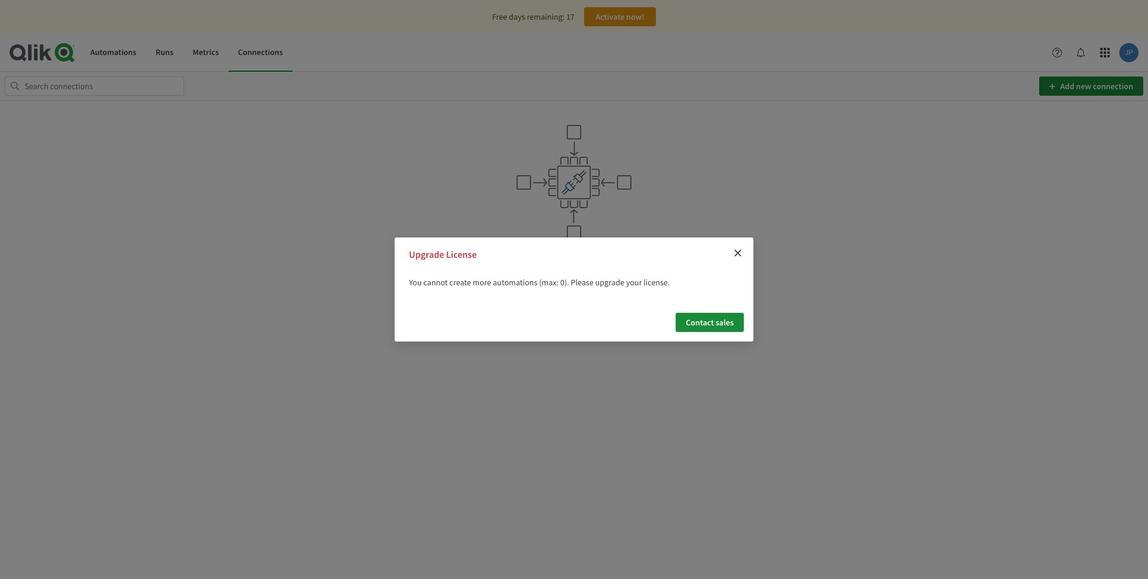 Task type: vqa. For each thing, say whether or not it's contained in the screenshot.
report within Send a burst report to email recipients from a straight table
no



Task type: locate. For each thing, give the bounding box(es) containing it.
you
[[430, 269, 443, 280], [409, 277, 422, 288]]

runs button
[[146, 33, 183, 72]]

you left don't
[[430, 269, 443, 280]]

automation
[[564, 281, 606, 292]]

you don't seem to have any connections. by adding a connection, you can use their blocks in the automation editor.
[[430, 269, 718, 292]]

by
[[574, 269, 582, 280]]

add
[[1061, 81, 1075, 92]]

you
[[659, 269, 672, 280]]

remaining:
[[527, 11, 565, 22]]

0 horizontal spatial you
[[409, 277, 422, 288]]

free days remaining: 17
[[492, 11, 575, 22]]

automations
[[493, 277, 538, 288]]

use
[[688, 269, 700, 280]]

connections.
[[527, 269, 572, 280]]

0).
[[560, 277, 569, 288]]

upgrade
[[409, 248, 444, 260]]

license.
[[644, 277, 670, 288]]

the
[[551, 281, 563, 292]]

contact sales
[[686, 317, 734, 328]]

create
[[450, 277, 471, 288]]

you for you don't seem to have any connections. by adding a connection, you can use their blocks in the automation editor.
[[430, 269, 443, 280]]

tab list
[[81, 33, 293, 72]]

connections button
[[228, 33, 293, 72]]

don't
[[445, 269, 463, 280]]

blocks
[[518, 281, 541, 292]]

1 horizontal spatial you
[[430, 269, 443, 280]]

contact sales button
[[676, 313, 744, 332]]

metrics
[[193, 47, 219, 58]]

plus image
[[1050, 83, 1055, 90]]

17
[[566, 11, 575, 22]]

editor.
[[607, 281, 630, 292]]

to
[[485, 269, 493, 280]]

you left cannot
[[409, 277, 422, 288]]

sales
[[716, 317, 734, 328]]

you cannot create more automations (max: 0). please upgrade your license.
[[409, 277, 670, 288]]

you inside you don't seem to have any connections. by adding a connection, you can use their blocks in the automation editor.
[[430, 269, 443, 280]]

any
[[513, 269, 526, 280]]



Task type: describe. For each thing, give the bounding box(es) containing it.
upgrade
[[595, 277, 625, 288]]

have
[[494, 269, 511, 280]]

connection,
[[616, 269, 657, 280]]

please
[[571, 277, 594, 288]]

automations button
[[81, 33, 146, 72]]

automations
[[90, 47, 136, 58]]

adding
[[584, 269, 608, 280]]

can
[[674, 269, 686, 280]]

(max:
[[539, 277, 559, 288]]

more
[[473, 277, 491, 288]]

your
[[626, 277, 642, 288]]

metrics button
[[183, 33, 228, 72]]

now!
[[627, 11, 645, 22]]

you for you cannot create more automations (max: 0). please upgrade your license.
[[409, 277, 422, 288]]

new
[[1076, 81, 1092, 92]]

contact
[[686, 317, 714, 328]]

upgrade license
[[409, 248, 477, 260]]

free
[[492, 11, 507, 22]]

connection
[[1093, 81, 1134, 92]]

runs
[[156, 47, 174, 58]]

Search connections search field
[[5, 77, 184, 96]]

connections
[[238, 47, 283, 58]]

their
[[702, 269, 718, 280]]

tab list containing automations
[[81, 33, 293, 72]]

in
[[543, 281, 550, 292]]

add new connection
[[1059, 81, 1134, 92]]

a
[[610, 269, 614, 280]]

seem
[[465, 269, 484, 280]]

activate
[[596, 11, 625, 22]]

activate now! link
[[584, 7, 656, 26]]

license
[[446, 248, 477, 260]]

activate now!
[[596, 11, 645, 22]]

add new connection button
[[1040, 77, 1144, 96]]

cannot
[[424, 277, 448, 288]]

days
[[509, 11, 525, 22]]



